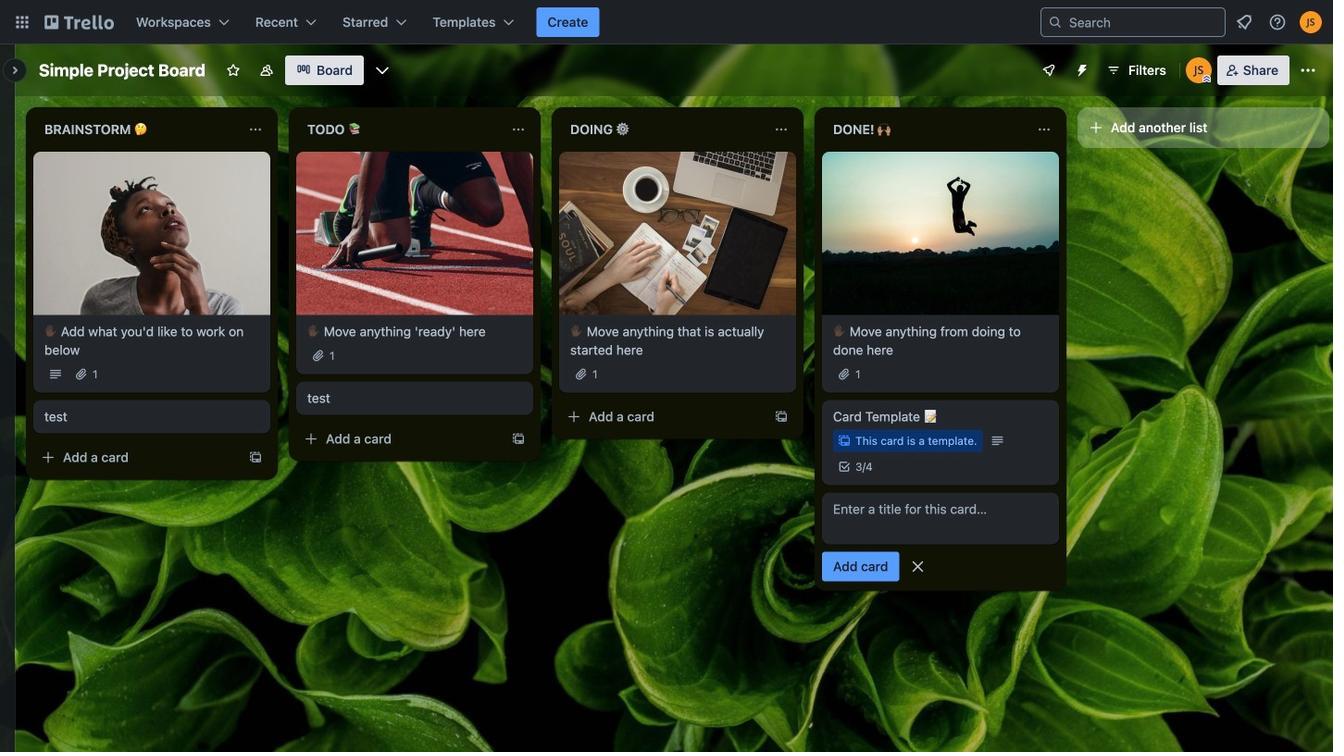 Task type: locate. For each thing, give the bounding box(es) containing it.
0 horizontal spatial create from template… image
[[248, 451, 263, 465]]

workspace visible image
[[259, 63, 274, 78]]

1 vertical spatial create from template… image
[[248, 451, 263, 465]]

cancel image
[[909, 558, 927, 576]]

Search field
[[1063, 9, 1225, 35]]

power ups image
[[1041, 63, 1056, 78]]

john smith (johnsmith38824343) image
[[1300, 11, 1322, 33]]

primary element
[[0, 0, 1333, 44]]

this member is an admin of this board. image
[[1202, 75, 1211, 83]]

create from template… image
[[511, 432, 526, 447]]

1 horizontal spatial create from template… image
[[774, 410, 789, 425]]

customize views image
[[373, 61, 392, 80]]

search image
[[1048, 15, 1063, 30]]

star or unstar board image
[[226, 63, 241, 78]]

None text field
[[33, 115, 241, 144], [559, 115, 767, 144], [33, 115, 241, 144], [559, 115, 767, 144]]

0 vertical spatial create from template… image
[[774, 410, 789, 425]]

None text field
[[296, 115, 504, 144], [822, 115, 1029, 144], [296, 115, 504, 144], [822, 115, 1029, 144]]

Board name text field
[[30, 56, 215, 85]]

create from template… image
[[774, 410, 789, 425], [248, 451, 263, 465]]



Task type: vqa. For each thing, say whether or not it's contained in the screenshot.
0 to the bottom
no



Task type: describe. For each thing, give the bounding box(es) containing it.
0 notifications image
[[1233, 11, 1255, 33]]

show menu image
[[1299, 61, 1317, 80]]

automation image
[[1067, 56, 1093, 81]]

back to home image
[[44, 7, 114, 37]]

john smith (johnsmith38824343) image
[[1186, 57, 1212, 83]]

Enter a title for this card… text field
[[822, 493, 1059, 545]]

open information menu image
[[1268, 13, 1287, 31]]



